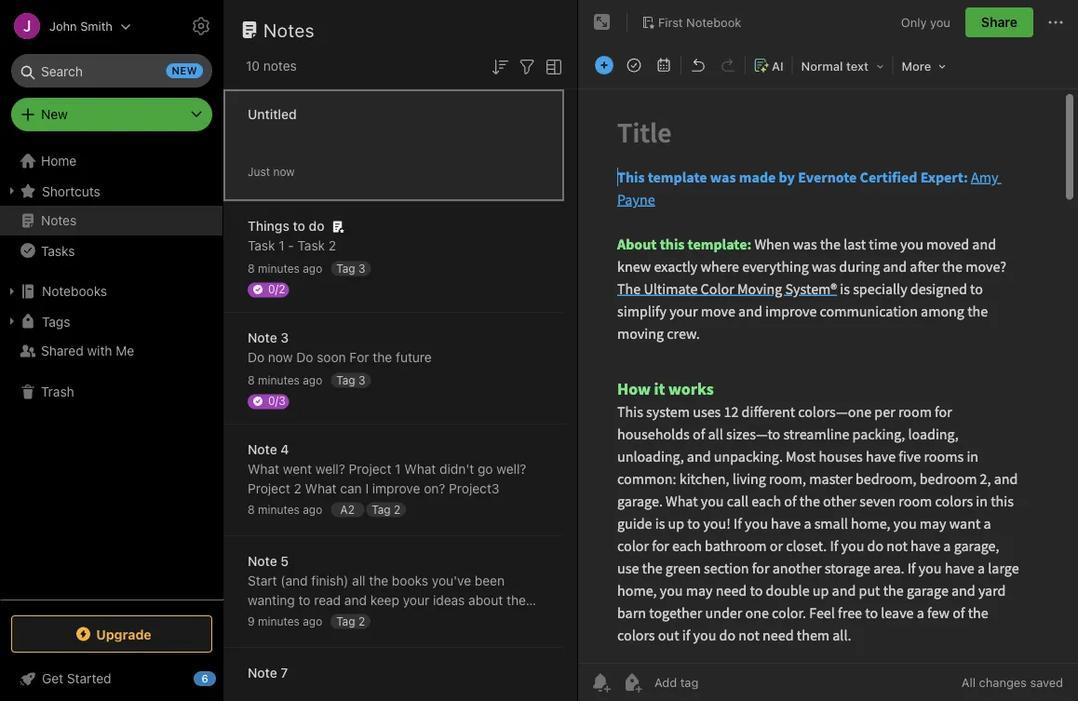 Task type: locate. For each thing, give the bounding box(es) containing it.
go
[[478, 461, 493, 477]]

note left 4
[[248, 442, 277, 457]]

all left in
[[248, 612, 261, 628]]

1 vertical spatial 8
[[248, 374, 255, 387]]

0 vertical spatial tag 2
[[372, 503, 401, 516]]

0 horizontal spatial well?
[[315, 461, 345, 477]]

went
[[283, 461, 312, 477]]

calendar event image
[[651, 52, 677, 78]]

them
[[506, 593, 537, 608]]

2 vertical spatial 3
[[358, 373, 365, 386]]

1 task from the left
[[248, 238, 275, 253]]

1
[[279, 238, 285, 253], [395, 461, 401, 477]]

ago right one
[[303, 615, 322, 628]]

note up the start
[[248, 553, 277, 569]]

2 minutes from the top
[[258, 374, 300, 387]]

project
[[349, 461, 391, 477], [248, 481, 290, 496]]

0 horizontal spatial 1
[[279, 238, 285, 253]]

task down do
[[298, 238, 325, 253]]

to
[[293, 218, 305, 234], [298, 593, 310, 608]]

1 vertical spatial 1
[[395, 461, 401, 477]]

2 down went
[[294, 481, 301, 496]]

finish)
[[311, 573, 349, 588]]

1 vertical spatial now
[[268, 350, 293, 365]]

0 vertical spatial now
[[273, 165, 295, 178]]

2 ago from the top
[[303, 374, 322, 387]]

3 8 minutes ago from the top
[[248, 503, 322, 516]]

1 tag 3 from the top
[[336, 262, 365, 275]]

the up keep
[[369, 573, 388, 588]]

get
[[42, 671, 63, 686]]

(and
[[281, 573, 308, 588]]

3 for do now do soon for the future
[[358, 373, 365, 386]]

1 note from the top
[[248, 330, 277, 345]]

minutes up 0/2
[[258, 262, 300, 275]]

0 vertical spatial 1
[[279, 238, 285, 253]]

note down 0/2
[[248, 330, 277, 345]]

Account field
[[0, 7, 131, 45]]

8 minutes ago up 0/3 on the left
[[248, 374, 322, 387]]

0 vertical spatial 8
[[248, 262, 255, 275]]

notebooks link
[[0, 277, 223, 306]]

0 horizontal spatial all
[[248, 612, 261, 628]]

notebooks
[[42, 283, 107, 299]]

task down things at the top left
[[248, 238, 275, 253]]

tasks
[[41, 243, 75, 258]]

minutes down went
[[258, 503, 300, 516]]

you've
[[432, 573, 471, 588]]

1 vertical spatial tag 2
[[336, 614, 365, 628]]

1 vertical spatial 3
[[281, 330, 289, 345]]

0 vertical spatial all
[[352, 573, 365, 588]]

to inside start (and finish) all the books you've been wanting to read and keep your ideas about them all in one place. tip: if you're reading a physical book, take pictu...
[[298, 593, 310, 608]]

to left do
[[293, 218, 305, 234]]

tree containing home
[[0, 146, 223, 599]]

2 note from the top
[[248, 442, 277, 457]]

8 minutes ago up 0/2
[[248, 262, 322, 275]]

project down went
[[248, 481, 290, 496]]

tag 2 down 'and'
[[336, 614, 365, 628]]

all up 'and'
[[352, 573, 365, 588]]

1 minutes from the top
[[258, 262, 300, 275]]

now down note 3 on the top left of page
[[268, 350, 293, 365]]

2 well? from the left
[[497, 461, 526, 477]]

tag
[[336, 262, 355, 275], [336, 373, 355, 386], [372, 503, 391, 516], [336, 614, 355, 628]]

read
[[314, 593, 341, 608]]

ago
[[303, 262, 322, 275], [303, 374, 322, 387], [303, 503, 322, 516], [303, 615, 322, 628]]

2 8 from the top
[[248, 374, 255, 387]]

the right for
[[373, 350, 392, 365]]

3 minutes from the top
[[258, 503, 300, 516]]

1 horizontal spatial task
[[298, 238, 325, 253]]

note
[[248, 330, 277, 345], [248, 442, 277, 457], [248, 553, 277, 569], [248, 665, 277, 681]]

1 do from the left
[[248, 350, 265, 365]]

1 horizontal spatial well?
[[497, 461, 526, 477]]

0 horizontal spatial do
[[248, 350, 265, 365]]

Add tag field
[[653, 675, 792, 690]]

1 8 minutes ago from the top
[[248, 262, 322, 275]]

shared with me
[[41, 343, 134, 358]]

2 down improve
[[394, 503, 401, 516]]

0 vertical spatial 3
[[358, 262, 365, 275]]

do
[[248, 350, 265, 365], [296, 350, 313, 365]]

do left soon
[[296, 350, 313, 365]]

what went well? project 1 what didn't go well? project 2 what can i improve on? project3
[[248, 461, 526, 496]]

Insert field
[[590, 52, 618, 78]]

notes up notes
[[263, 19, 315, 40]]

start
[[248, 573, 277, 588]]

8 up note 5
[[248, 503, 255, 516]]

task
[[248, 238, 275, 253], [298, 238, 325, 253]]

0 vertical spatial 8 minutes ago
[[248, 262, 322, 275]]

first notebook button
[[635, 9, 748, 35]]

3 for task 1 - task 2
[[358, 262, 365, 275]]

the inside start (and finish) all the books you've been wanting to read and keep your ideas about them all in one place. tip: if you're reading a physical book, take pictu...
[[369, 573, 388, 588]]

minutes
[[258, 262, 300, 275], [258, 374, 300, 387], [258, 503, 300, 516], [258, 615, 300, 628]]

ago down soon
[[303, 374, 322, 387]]

note left 7
[[248, 665, 277, 681]]

8 for task 1 - task 2
[[248, 262, 255, 275]]

2 inside the what went well? project 1 what didn't go well? project 2 what can i improve on? project3
[[294, 481, 301, 496]]

reading
[[423, 612, 468, 628]]

-
[[288, 238, 294, 253]]

text
[[846, 59, 869, 73]]

to down (and
[[298, 593, 310, 608]]

what
[[248, 461, 279, 477], [404, 461, 436, 477], [305, 481, 337, 496]]

home link
[[0, 146, 223, 176]]

well? up the can
[[315, 461, 345, 477]]

1 horizontal spatial 1
[[395, 461, 401, 477]]

1 vertical spatial to
[[298, 593, 310, 608]]

shared
[[41, 343, 84, 358]]

8 down note 3 on the top left of page
[[248, 374, 255, 387]]

notes up tasks
[[41, 213, 77, 228]]

new search field
[[24, 54, 203, 88]]

2 8 minutes ago from the top
[[248, 374, 322, 387]]

notebook
[[686, 15, 741, 29]]

0 horizontal spatial tag 2
[[336, 614, 365, 628]]

1 vertical spatial notes
[[41, 213, 77, 228]]

do down note 3 on the top left of page
[[248, 350, 265, 365]]

i
[[365, 481, 369, 496]]

Sort options field
[[489, 54, 511, 78]]

2 horizontal spatial what
[[404, 461, 436, 477]]

8 for do now do soon for the future
[[248, 374, 255, 387]]

minutes up 0/3 on the left
[[258, 374, 300, 387]]

0 horizontal spatial project
[[248, 481, 290, 496]]

project up i
[[349, 461, 391, 477]]

what up on?
[[404, 461, 436, 477]]

Heading level field
[[795, 52, 891, 79]]

1 vertical spatial 8 minutes ago
[[248, 374, 322, 387]]

tree
[[0, 146, 223, 599]]

note 7 button
[[223, 648, 564, 701]]

1 8 from the top
[[248, 262, 255, 275]]

1 inside the what went well? project 1 what didn't go well? project 2 what can i improve on? project3
[[395, 461, 401, 477]]

all
[[352, 573, 365, 588], [248, 612, 261, 628]]

1 horizontal spatial do
[[296, 350, 313, 365]]

shortcuts button
[[0, 176, 223, 206]]

3 note from the top
[[248, 553, 277, 569]]

john smith
[[49, 19, 113, 33]]

Add filters field
[[516, 54, 538, 78]]

ago left "a2"
[[303, 503, 322, 516]]

on?
[[424, 481, 445, 496]]

1 left -
[[279, 238, 285, 253]]

note for start
[[248, 553, 277, 569]]

0 horizontal spatial notes
[[41, 213, 77, 228]]

what left the can
[[305, 481, 337, 496]]

note window element
[[578, 0, 1078, 701]]

new
[[41, 107, 68, 122]]

2 task from the left
[[298, 238, 325, 253]]

0 vertical spatial to
[[293, 218, 305, 234]]

all changes saved
[[962, 675, 1063, 689]]

more
[[902, 59, 931, 73]]

well?
[[315, 461, 345, 477], [497, 461, 526, 477]]

what down 'note 4'
[[248, 461, 279, 477]]

4
[[281, 442, 289, 457]]

ago down task 1 - task 2
[[303, 262, 322, 275]]

2 tag 3 from the top
[[336, 373, 365, 386]]

2
[[329, 238, 336, 253], [294, 481, 301, 496], [394, 503, 401, 516], [358, 614, 365, 628]]

8 minutes ago down went
[[248, 503, 322, 516]]

2 vertical spatial 8
[[248, 503, 255, 516]]

pictu...
[[314, 632, 355, 647]]

0 vertical spatial tag 3
[[336, 262, 365, 275]]

tags
[[42, 314, 70, 329]]

3 ago from the top
[[303, 503, 322, 516]]

8 minutes ago
[[248, 262, 322, 275], [248, 374, 322, 387], [248, 503, 322, 516]]

now right just
[[273, 165, 295, 178]]

can
[[340, 481, 362, 496]]

0/2
[[268, 283, 285, 296]]

0 vertical spatial notes
[[263, 19, 315, 40]]

minutes down wanting at the left bottom
[[258, 615, 300, 628]]

tag 3 for 2
[[336, 262, 365, 275]]

ideas
[[433, 593, 465, 608]]

things
[[248, 218, 289, 234]]

just now
[[248, 165, 295, 178]]

3
[[358, 262, 365, 275], [281, 330, 289, 345], [358, 373, 365, 386]]

now
[[273, 165, 295, 178], [268, 350, 293, 365]]

0 vertical spatial project
[[349, 461, 391, 477]]

well? right go
[[497, 461, 526, 477]]

expand notebooks image
[[5, 284, 20, 299]]

5
[[281, 553, 289, 569]]

if
[[370, 612, 378, 628]]

1 vertical spatial the
[[369, 573, 388, 588]]

get started
[[42, 671, 111, 686]]

1 up improve
[[395, 461, 401, 477]]

1 vertical spatial tag 3
[[336, 373, 365, 386]]

4 note from the top
[[248, 665, 277, 681]]

0 horizontal spatial task
[[248, 238, 275, 253]]

just
[[248, 165, 270, 178]]

2 vertical spatial 8 minutes ago
[[248, 503, 322, 516]]

didn't
[[440, 461, 474, 477]]

a2
[[340, 503, 355, 516]]

8 down things at the top left
[[248, 262, 255, 275]]

task image
[[621, 52, 647, 78]]

7
[[281, 665, 288, 681]]

More field
[[895, 52, 953, 79]]

tag 2 down improve
[[372, 503, 401, 516]]



Task type: vqa. For each thing, say whether or not it's contained in the screenshot.
ADD OPTIONAL DESCRIPTION... text field at the bottom of the page
no



Task type: describe. For each thing, give the bounding box(es) containing it.
about
[[468, 593, 503, 608]]

project3
[[449, 481, 500, 496]]

notes
[[263, 58, 297, 74]]

note for what
[[248, 442, 277, 457]]

future
[[396, 350, 432, 365]]

expand tags image
[[5, 314, 20, 329]]

in
[[265, 612, 275, 628]]

more actions image
[[1045, 11, 1067, 34]]

note inside note 7 button
[[248, 665, 277, 681]]

1 vertical spatial all
[[248, 612, 261, 628]]

Note Editor text field
[[578, 89, 1078, 663]]

been
[[475, 573, 505, 588]]

only
[[901, 15, 927, 29]]

start (and finish) all the books you've been wanting to read and keep your ideas about them all in one place. tip: if you're reading a physical book, take pictu...
[[248, 573, 537, 647]]

1 horizontal spatial what
[[305, 481, 337, 496]]

Search text field
[[24, 54, 199, 88]]

take
[[285, 632, 310, 647]]

1 horizontal spatial all
[[352, 573, 365, 588]]

1 vertical spatial project
[[248, 481, 290, 496]]

books
[[392, 573, 428, 588]]

first notebook
[[658, 15, 741, 29]]

place.
[[304, 612, 341, 628]]

tag 3 for for
[[336, 373, 365, 386]]

things to do
[[248, 218, 324, 234]]

1 ago from the top
[[303, 262, 322, 275]]

More actions field
[[1045, 7, 1067, 37]]

3 8 from the top
[[248, 503, 255, 516]]

0/3
[[268, 394, 286, 407]]

changes
[[979, 675, 1027, 689]]

note for do
[[248, 330, 277, 345]]

for
[[350, 350, 369, 365]]

ai button
[[748, 52, 790, 79]]

4 minutes from the top
[[258, 615, 300, 628]]

note 7
[[248, 665, 288, 681]]

soon
[[317, 350, 346, 365]]

tags button
[[0, 306, 223, 336]]

Help and Learning task checklist field
[[0, 664, 223, 694]]

note 4
[[248, 442, 289, 457]]

saved
[[1030, 675, 1063, 689]]

and
[[344, 593, 367, 608]]

share
[[981, 14, 1018, 30]]

only you
[[901, 15, 951, 29]]

improve
[[372, 481, 420, 496]]

now for just
[[273, 165, 295, 178]]

a
[[471, 612, 479, 628]]

task 1 - task 2
[[248, 238, 336, 253]]

share button
[[965, 7, 1033, 37]]

home
[[41, 153, 77, 169]]

new button
[[11, 98, 212, 131]]

wanting
[[248, 593, 295, 608]]

2 left if
[[358, 614, 365, 628]]

add tag image
[[621, 671, 643, 694]]

trash
[[41, 384, 74, 399]]

one
[[279, 612, 301, 628]]

shortcuts
[[42, 183, 100, 199]]

View options field
[[538, 54, 565, 78]]

keep
[[370, 593, 399, 608]]

book,
[[248, 632, 281, 647]]

notes inside tree
[[41, 213, 77, 228]]

1 horizontal spatial tag 2
[[372, 503, 401, 516]]

with
[[87, 343, 112, 358]]

2 right -
[[329, 238, 336, 253]]

1 horizontal spatial project
[[349, 461, 391, 477]]

physical
[[482, 612, 531, 628]]

john
[[49, 19, 77, 33]]

tasks button
[[0, 236, 223, 265]]

8 minutes ago for 1
[[248, 262, 322, 275]]

10 notes
[[246, 58, 297, 74]]

now for do
[[268, 350, 293, 365]]

me
[[116, 343, 134, 358]]

8 minutes ago for now
[[248, 374, 322, 387]]

do now do soon for the future
[[248, 350, 432, 365]]

normal text
[[801, 59, 869, 73]]

started
[[67, 671, 111, 686]]

9
[[248, 615, 255, 628]]

0 horizontal spatial what
[[248, 461, 279, 477]]

new
[[172, 65, 197, 77]]

1 horizontal spatial notes
[[263, 19, 315, 40]]

add a reminder image
[[589, 671, 612, 694]]

trash link
[[0, 377, 223, 407]]

add filters image
[[516, 56, 538, 78]]

0 vertical spatial the
[[373, 350, 392, 365]]

expand note image
[[591, 11, 614, 34]]

smith
[[80, 19, 113, 33]]

do
[[309, 218, 324, 234]]

first
[[658, 15, 683, 29]]

all
[[962, 675, 976, 689]]

notes link
[[0, 206, 223, 236]]

normal
[[801, 59, 843, 73]]

9 minutes ago
[[248, 615, 322, 628]]

untitled
[[248, 107, 297, 122]]

upgrade button
[[11, 615, 212, 653]]

settings image
[[190, 15, 212, 37]]

shared with me link
[[0, 336, 223, 366]]

click to collapse image
[[216, 667, 230, 689]]

1 well? from the left
[[315, 461, 345, 477]]

undo image
[[685, 52, 711, 78]]

you
[[930, 15, 951, 29]]

note 3
[[248, 330, 289, 345]]

2 do from the left
[[296, 350, 313, 365]]

tip:
[[344, 612, 367, 628]]

upgrade
[[96, 626, 151, 642]]

4 ago from the top
[[303, 615, 322, 628]]

your
[[403, 593, 429, 608]]



